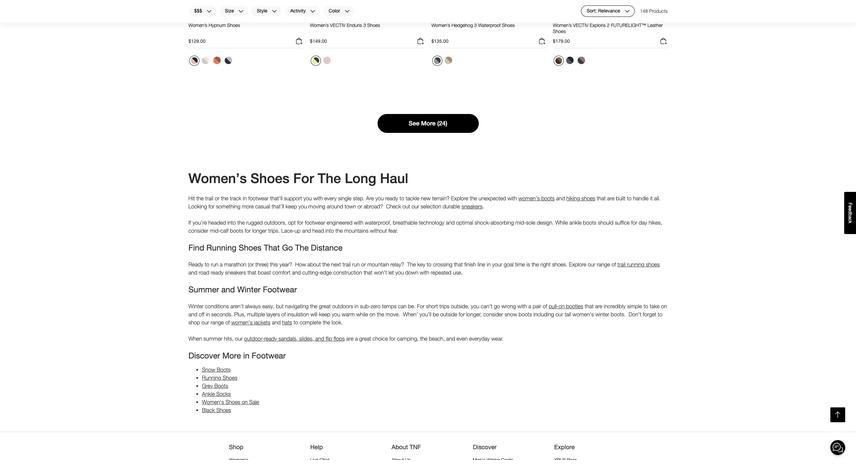 Task type: locate. For each thing, give the bounding box(es) containing it.
shoes right waterproof
[[502, 22, 515, 28]]

0 horizontal spatial discover
[[189, 351, 220, 361]]

shoes.
[[553, 262, 568, 268]]

that right booties
[[585, 304, 594, 310]]

1 horizontal spatial vectiv
[[574, 22, 589, 28]]

to inside that are built to handle it all. looking for something more casual that'll keep you moving around town or abroad?  check out our selection durable
[[628, 195, 632, 202]]

1 e from the top
[[848, 206, 854, 208]]

sienna brown/solar coral image
[[213, 57, 221, 64]]

0 horizontal spatial trail
[[205, 195, 213, 202]]

that left won't at the left of page
[[364, 270, 373, 276]]

$choose color$ option group for $149.00
[[310, 55, 333, 69]]

ankle
[[202, 391, 215, 397]]

footwear
[[248, 195, 269, 202], [305, 220, 325, 226]]

1 horizontal spatial discover
[[473, 444, 497, 451]]

support
[[284, 195, 302, 202]]

1 vertical spatial footwear
[[305, 220, 325, 226]]

1 $choose color$ option group from the left
[[189, 55, 235, 69]]

you'll
[[420, 312, 432, 318]]

2 $choose color$ option group from the left
[[310, 55, 333, 69]]

shock-
[[475, 220, 491, 226]]

1 vertical spatial range
[[211, 320, 224, 326]]

2 horizontal spatial ready
[[386, 195, 398, 202]]

are left built
[[608, 195, 615, 202]]

the down engineered
[[336, 228, 343, 234]]

1 horizontal spatial footwear
[[305, 220, 325, 226]]

women's for women's vectiv exploris 2 futurelight™ leather shoes
[[553, 22, 572, 28]]

won't
[[374, 270, 387, 276]]

vectiv left exploris
[[574, 22, 589, 28]]

1 horizontal spatial great
[[360, 336, 371, 342]]

mid- right the absorbing
[[516, 220, 526, 226]]

sneakers link
[[462, 204, 483, 210]]

of
[[612, 262, 617, 268], [543, 304, 548, 310], [282, 312, 286, 318], [226, 320, 230, 326]]

relevance
[[599, 8, 621, 14]]

2 vertical spatial women's
[[231, 320, 253, 326]]

1 horizontal spatial are
[[596, 304, 603, 310]]

1 horizontal spatial range
[[597, 262, 611, 268]]

short
[[427, 304, 438, 310]]

technology
[[419, 220, 445, 226]]

trail
[[205, 195, 213, 202], [343, 262, 351, 268], [618, 262, 626, 268]]

handle
[[634, 195, 649, 202]]

you down the support
[[299, 204, 307, 210]]

fear.
[[389, 228, 399, 234]]

1 vertical spatial great
[[360, 336, 371, 342]]

148
[[641, 8, 649, 14]]

with down key
[[420, 270, 430, 276]]

1 horizontal spatial ready
[[264, 336, 277, 342]]

2 vertical spatial ready
[[264, 336, 277, 342]]

1 vertical spatial explore
[[570, 262, 587, 268]]

everyday
[[470, 336, 490, 342]]

1 horizontal spatial mid-
[[516, 220, 526, 226]]

our inside ready to run a marathon (or three) this year?  how about the next trail run or mountain relay?  the key to crossing that finish line in your goal time is the right shoes. explore our range of trail running shoes and road ready sneakers that boast comfort and cutting-edge construction that won't let you down with repeated use.
[[588, 262, 596, 268]]

distance
[[311, 243, 343, 253]]

boots up running shoes link
[[217, 367, 231, 373]]

hits,
[[224, 336, 234, 342]]

into right head at the left
[[326, 228, 334, 234]]

snow boots link
[[202, 367, 231, 373]]

to up the out
[[400, 195, 405, 202]]

longer
[[253, 228, 267, 234]]

trips
[[440, 304, 450, 310]]

2 vectiv from the left
[[574, 22, 589, 28]]

1 vertical spatial winter
[[189, 304, 204, 310]]

winter up the always
[[237, 285, 261, 294]]

of up "women's jackets and hats to complete the look."
[[282, 312, 286, 318]]

women's for women's vectiv enduris 3 shoes
[[310, 22, 329, 28]]

1 vertical spatial keep
[[319, 312, 331, 318]]

and right "up"
[[302, 228, 311, 234]]

running down snow
[[202, 375, 221, 381]]

1 vertical spatial ready
[[211, 270, 224, 276]]

the up down
[[407, 262, 416, 268]]

0 horizontal spatial are
[[347, 336, 354, 342]]

forget
[[643, 312, 657, 318]]

you inside that are built to handle it all. looking for something more casual that'll keep you moving around town or abroad?  check out our selection durable
[[299, 204, 307, 210]]

for inside that are built to handle it all. looking for something more casual that'll keep you moving around town or abroad?  check out our selection durable
[[209, 204, 215, 210]]

1 horizontal spatial sneakers
[[462, 204, 483, 210]]

black shoes link
[[202, 408, 231, 414]]

shoes right hiking
[[582, 195, 596, 202]]

3 women's from the left
[[432, 22, 451, 28]]

sneakers inside ready to run a marathon (or three) this year?  how about the next trail run or mountain relay?  the key to crossing that finish line in your goal time is the right shoes. explore our range of trail running shoes and road ready sneakers that boast comfort and cutting-edge construction that won't let you down with repeated use.
[[225, 270, 246, 276]]

outside
[[441, 312, 458, 318]]

consider down go
[[484, 312, 504, 318]]

women's inside women's vectiv exploris 2 futurelight™ leather shoes
[[553, 22, 572, 28]]

women's
[[189, 22, 207, 28], [310, 22, 329, 28], [432, 22, 451, 28], [553, 22, 572, 28]]

women's down ankle socks link
[[202, 399, 224, 406]]

4 $choose color$ option group from the left
[[553, 55, 588, 69]]

take
[[650, 304, 660, 310]]

1 vertical spatial into
[[326, 228, 334, 234]]

boots right the ankle
[[584, 220, 597, 226]]

1 vertical spatial footwear
[[252, 351, 286, 361]]

run right ready
[[211, 262, 219, 268]]

Asphalt Grey/Sun Sprite radio
[[311, 56, 321, 66]]

0 vertical spatial or
[[215, 195, 220, 202]]

vectiv inside women's vectiv exploris 2 futurelight™ leather shoes
[[574, 22, 589, 28]]

shoes up the $179.00
[[553, 28, 566, 34]]

0 horizontal spatial footwear
[[248, 195, 269, 202]]

0 horizontal spatial keep
[[286, 204, 297, 210]]

or down step.
[[358, 204, 363, 210]]

vectiv down the color dropdown button
[[330, 22, 346, 28]]

your
[[493, 262, 503, 268]]

should
[[598, 220, 614, 226]]

1 vertical spatial sneakers
[[225, 270, 246, 276]]

you inside that are incredibly simple to take on and off in seconds. plus, multiple layers of insulation will keep you warm while on the move.  when' you'll be outside for longer, consider snow boots including our tall women's winter boots.  don't forget to shop our range of
[[332, 312, 341, 318]]

footwear for discover more in footwear
[[252, 351, 286, 361]]

and left optimal
[[446, 220, 455, 226]]

keep right will on the bottom left of page
[[319, 312, 331, 318]]

built
[[616, 195, 626, 202]]

$149.00 button
[[310, 37, 425, 48]]

wrong
[[502, 304, 516, 310]]

incredibly
[[604, 304, 626, 310]]

ready inside ready to run a marathon (or three) this year?  how about the next trail run or mountain relay?  the key to crossing that finish line in your goal time is the right shoes. explore our range of trail running shoes and road ready sneakers that boast comfort and cutting-edge construction that won't let you down with repeated use.
[[211, 270, 224, 276]]

that left built
[[597, 195, 606, 202]]

0 vertical spatial mid-
[[516, 220, 526, 226]]

more inside button
[[421, 120, 436, 127]]

are
[[608, 195, 615, 202], [596, 304, 603, 310], [347, 336, 354, 342]]

trail up looking
[[205, 195, 213, 202]]

aren't
[[231, 304, 244, 310]]

camping,
[[397, 336, 419, 342]]

in right the line
[[487, 262, 491, 268]]

choice
[[373, 336, 388, 342]]

1 horizontal spatial for
[[417, 304, 425, 310]]

of down the seconds.
[[226, 320, 230, 326]]

will
[[311, 312, 318, 318]]

our down off
[[202, 320, 209, 326]]

the right is on the bottom right of page
[[532, 262, 539, 268]]

tnf black/vanadis grey image
[[567, 57, 574, 64]]

women's for women's hedgehog 3 waterproof shoes
[[432, 22, 451, 28]]

2 vertical spatial explore
[[555, 444, 575, 451]]

off
[[199, 312, 205, 318]]

1 horizontal spatial the
[[318, 170, 341, 186]]

2 vertical spatial the
[[407, 262, 416, 268]]

$choose color$ option group
[[189, 55, 235, 69], [310, 55, 333, 69], [432, 55, 455, 69], [553, 55, 588, 69]]

for up the support
[[293, 170, 314, 186]]

see
[[409, 120, 420, 127]]

more
[[242, 204, 254, 210]]

with inside ready to run a marathon (or three) this year?  how about the next trail run or mountain relay?  the key to crossing that finish line in your goal time is the right shoes. explore our range of trail running shoes and road ready sneakers that boast comfort and cutting-edge construction that won't let you down with repeated use.
[[420, 270, 430, 276]]

1 vertical spatial running
[[202, 375, 221, 381]]

or up something
[[215, 195, 220, 202]]

moving
[[309, 204, 326, 210]]

that down (or
[[248, 270, 257, 276]]

0 vertical spatial range
[[597, 262, 611, 268]]

0 horizontal spatial mid-
[[210, 228, 221, 234]]

1 horizontal spatial shoes
[[647, 262, 660, 268]]

longer,
[[467, 312, 482, 318]]

this
[[270, 262, 278, 268]]

suffice
[[615, 220, 630, 226]]

1 vertical spatial that'll
[[272, 204, 284, 210]]

to down take
[[658, 312, 663, 318]]

women's up the $179.00
[[553, 22, 572, 28]]

women's jackets and hats to complete the look.
[[231, 320, 343, 326]]

snow boots running shoes grey boots ankle socks women's shoes on sale black shoes
[[202, 367, 259, 414]]

1 horizontal spatial trail
[[343, 262, 351, 268]]

on left sale
[[242, 399, 248, 406]]

haul
[[380, 170, 409, 186]]

0 horizontal spatial the
[[295, 243, 309, 253]]

and inside that are incredibly simple to take on and off in seconds. plus, multiple layers of insulation will keep you warm while on the move.  when' you'll be outside for longer, consider snow boots including our tall women's winter boots.  don't forget to shop our range of
[[189, 312, 197, 318]]

about
[[308, 262, 321, 268]]

1 vertical spatial consider
[[484, 312, 504, 318]]

grey
[[202, 383, 213, 389]]

our
[[412, 204, 420, 210], [588, 262, 596, 268], [556, 312, 564, 318], [202, 320, 209, 326], [235, 336, 243, 342]]

$135.00
[[432, 38, 449, 44]]

1 vectiv from the left
[[330, 22, 346, 28]]

looking
[[189, 204, 207, 210]]

1 horizontal spatial more
[[421, 120, 436, 127]]

women's vectiv enduris 3 shoes image
[[310, 0, 425, 17]]

0 vertical spatial sneakers
[[462, 204, 483, 210]]

down
[[406, 270, 419, 276]]

footwear up casual
[[248, 195, 269, 202]]

and down layers
[[272, 320, 281, 326]]

great left choice
[[360, 336, 371, 342]]

are right flops
[[347, 336, 354, 342]]

of inside ready to run a marathon (or three) this year?  how about the next trail run or mountain relay?  the key to crossing that finish line in your goal time is the right shoes. explore our range of trail running shoes and road ready sneakers that boast comfort and cutting-edge construction that won't let you down with repeated use.
[[612, 262, 617, 268]]

1 horizontal spatial keep
[[319, 312, 331, 318]]

run up 'construction'
[[353, 262, 360, 268]]

1 3 from the left
[[364, 22, 366, 28]]

purdy pink/meld grey image
[[323, 57, 331, 64]]

Dusty Periwinkle/Summit Navy radio
[[223, 55, 234, 66]]

more
[[421, 120, 436, 127], [223, 351, 241, 361]]

1 vertical spatial are
[[596, 304, 603, 310]]

summer and winter footwear
[[189, 285, 297, 294]]

women's down booties
[[573, 312, 594, 318]]

are inside that are incredibly simple to take on and off in seconds. plus, multiple layers of insulation will keep you warm while on the move.  when' you'll be outside for longer, consider snow boots including our tall women's winter boots.  don't forget to shop our range of
[[596, 304, 603, 310]]

sneakers down the marathon
[[225, 270, 246, 276]]

the
[[318, 170, 341, 186], [295, 243, 309, 253], [407, 262, 416, 268]]

outside,
[[451, 304, 470, 310]]

ready right road
[[211, 270, 224, 276]]

0 horizontal spatial more
[[223, 351, 241, 361]]

that'll up casual
[[270, 195, 283, 202]]

0 vertical spatial women's
[[519, 195, 540, 202]]

into
[[228, 220, 236, 226], [326, 228, 334, 234]]

1 run from the left
[[211, 262, 219, 268]]

ready to run a marathon (or three) this year?  how about the next trail run or mountain relay?  the key to crossing that finish line in your goal time is the right shoes. explore our range of trail running shoes and road ready sneakers that boast comfort and cutting-edge construction that won't let you down with repeated use.
[[189, 262, 660, 276]]

women's up track
[[189, 170, 247, 186]]

women's down $$$
[[189, 22, 207, 28]]

1 horizontal spatial 3
[[475, 22, 477, 28]]

1 vertical spatial more
[[223, 351, 241, 361]]

0 horizontal spatial vectiv
[[330, 22, 346, 28]]

2 e from the top
[[848, 208, 854, 211]]

with up mountains
[[354, 220, 364, 226]]

outdoors
[[333, 304, 353, 310]]

0 horizontal spatial consider
[[189, 228, 209, 234]]

women's down plus,
[[231, 320, 253, 326]]

women's vectiv exploris 2 futurelight™ leather shoes image
[[553, 0, 668, 17]]

women's shoes on sale link
[[202, 399, 259, 406]]

mid- down headed
[[210, 228, 221, 234]]

for down rugged at top
[[245, 228, 251, 234]]

Asphalt Grey/Meld Grey radio
[[432, 56, 443, 66]]

run
[[211, 262, 219, 268], [353, 262, 360, 268]]

$179.00 button
[[553, 37, 668, 48]]

3 $choose color$ option group from the left
[[432, 55, 455, 69]]

conditions
[[205, 304, 229, 310]]

on right take
[[662, 304, 668, 310]]

1 vertical spatial women's
[[202, 399, 224, 406]]

tnf black/rose gold image
[[191, 57, 198, 64]]

our left tall
[[556, 312, 564, 318]]

0 horizontal spatial great
[[319, 304, 331, 310]]

$choose color$ option group for $129.00
[[189, 55, 235, 69]]

women's up $135.00
[[432, 22, 451, 28]]

2 horizontal spatial the
[[407, 262, 416, 268]]

vectiv for enduris
[[330, 22, 346, 28]]

keep down the support
[[286, 204, 297, 210]]

time
[[516, 262, 525, 268]]

hypnum
[[209, 22, 226, 28]]

shoes
[[582, 195, 596, 202], [647, 262, 660, 268]]

footwear inside if you're headed into the rugged outdoors, opt for footwear engineered with waterproof, breathable technology and optimal shock-absorbing mid-sole design. while ankle boots should suffice for day hikes, consider mid-calf boots for longer trips. lace-up and head into the mountains without fear.
[[305, 220, 325, 226]]

trail up 'construction'
[[343, 262, 351, 268]]

vectiv for exploris
[[574, 22, 589, 28]]

every
[[325, 195, 337, 202]]

1 horizontal spatial into
[[326, 228, 334, 234]]

1 vertical spatial discover
[[473, 444, 497, 451]]

mid-
[[516, 220, 526, 226], [210, 228, 221, 234]]

0 vertical spatial shoes
[[582, 195, 596, 202]]

$choose color$ option group for $135.00
[[432, 55, 455, 69]]

3 right "enduris"
[[364, 22, 366, 28]]

0 horizontal spatial 3
[[364, 22, 366, 28]]

2 vertical spatial or
[[362, 262, 366, 268]]

148 products
[[641, 8, 668, 14]]

0 vertical spatial ready
[[386, 195, 398, 202]]

148 products status
[[641, 5, 668, 17]]

0 vertical spatial footwear
[[263, 285, 297, 294]]

2 women's from the left
[[310, 22, 329, 28]]

2 horizontal spatial are
[[608, 195, 615, 202]]

but
[[276, 304, 284, 310]]

for right looking
[[209, 204, 215, 210]]

in right off
[[206, 312, 210, 318]]

0 horizontal spatial run
[[211, 262, 219, 268]]

keep inside that are built to handle it all. looking for something more casual that'll keep you moving around town or abroad?  check out our selection durable
[[286, 204, 297, 210]]

1 vertical spatial for
[[417, 304, 425, 310]]

discover inside women's shoes for the long haul main content
[[189, 351, 220, 361]]

0 vertical spatial are
[[608, 195, 615, 202]]

1 vertical spatial the
[[295, 243, 309, 253]]

and up shop
[[189, 312, 197, 318]]

when
[[189, 336, 202, 342]]

0 horizontal spatial into
[[228, 220, 236, 226]]

0 vertical spatial keep
[[286, 204, 297, 210]]

1 vertical spatial shoes
[[647, 262, 660, 268]]

0 vertical spatial discover
[[189, 351, 220, 361]]

asphalt grey/meld grey image
[[434, 57, 441, 64]]

sole
[[526, 220, 536, 226]]

that'll right casual
[[272, 204, 284, 210]]

with inside if you're headed into the rugged outdoors, opt for footwear engineered with waterproof, breathable technology and optimal shock-absorbing mid-sole design. while ankle boots should suffice for day hikes, consider mid-calf boots for longer trips. lace-up and head into the mountains without fear.
[[354, 220, 364, 226]]

trail left running
[[618, 262, 626, 268]]

e up d
[[848, 206, 854, 208]]

cutting-
[[303, 270, 320, 276]]

Sienna Brown/Solar Coral radio
[[212, 55, 222, 66]]

1 women's from the left
[[189, 22, 207, 28]]

our right shoes.
[[588, 262, 596, 268]]

1 horizontal spatial women's
[[519, 195, 540, 202]]

explore inside ready to run a marathon (or three) this year?  how about the next trail run or mountain relay?  the key to crossing that finish line in your goal time is the right shoes. explore our range of trail running shoes and road ready sneakers that boast comfort and cutting-edge construction that won't let you down with repeated use.
[[570, 262, 587, 268]]

0 horizontal spatial range
[[211, 320, 224, 326]]

ready left sandals,
[[264, 336, 277, 342]]

consider down you're at top left
[[189, 228, 209, 234]]

and left hiking
[[557, 195, 565, 202]]

you right let
[[396, 270, 404, 276]]

women's inside that are incredibly simple to take on and off in seconds. plus, multiple layers of insulation will keep you warm while on the move.  when' you'll be outside for longer, consider snow boots including our tall women's winter boots.  don't forget to shop our range of
[[573, 312, 594, 318]]

go
[[282, 243, 293, 253]]

tall
[[565, 312, 572, 318]]

go
[[494, 304, 500, 310]]

women's for women's hypnum shoes
[[189, 22, 207, 28]]

1 vertical spatial or
[[358, 204, 363, 210]]

0 horizontal spatial sneakers
[[225, 270, 246, 276]]

women's shoes for the long haul
[[189, 170, 409, 186]]

0 vertical spatial consider
[[189, 228, 209, 234]]

0 horizontal spatial ready
[[211, 270, 224, 276]]

in inside ready to run a marathon (or three) this year?  how about the next trail run or mountain relay?  the key to crossing that finish line in your goal time is the right shoes. explore our range of trail running shoes and road ready sneakers that boast comfort and cutting-edge construction that won't let you down with repeated use.
[[487, 262, 491, 268]]

footwear for summer and winter footwear
[[263, 285, 297, 294]]

1 horizontal spatial run
[[353, 262, 360, 268]]

our down tackle
[[412, 204, 420, 210]]

women's up $149.00
[[310, 22, 329, 28]]

boots right snow
[[519, 312, 532, 318]]

4 women's from the left
[[553, 22, 572, 28]]

1 vertical spatial women's
[[573, 312, 594, 318]]

sneakers up optimal
[[462, 204, 483, 210]]

almond butter/sandstone image
[[445, 57, 452, 64]]

0 horizontal spatial shoes
[[582, 195, 596, 202]]

the down zero
[[377, 312, 385, 318]]

calf
[[221, 228, 229, 234]]

1 horizontal spatial consider
[[484, 312, 504, 318]]

0 vertical spatial more
[[421, 120, 436, 127]]

2 horizontal spatial women's
[[573, 312, 594, 318]]

are inside that are built to handle it all. looking for something more casual that'll keep you moving around town or abroad?  check out our selection durable
[[608, 195, 615, 202]]

0 vertical spatial winter
[[237, 285, 261, 294]]

sneakers
[[462, 204, 483, 210], [225, 270, 246, 276]]

0 vertical spatial women's
[[189, 170, 247, 186]]

gardenia white/tin grey image
[[202, 57, 209, 64]]

shoes right running
[[647, 262, 660, 268]]



Task type: describe. For each thing, give the bounding box(es) containing it.
shoes down socks at the bottom left of page
[[226, 399, 240, 406]]

the left look.
[[323, 320, 330, 326]]

running inside snow boots running shoes grey boots ankle socks women's shoes on sale black shoes
[[202, 375, 221, 381]]

and down how
[[292, 270, 301, 276]]

Bipartisan Brown/Demitasse Brown radio
[[554, 56, 564, 66]]

always
[[245, 304, 261, 310]]

track
[[230, 195, 242, 202]]

(24)
[[438, 120, 448, 127]]

shoes inside women's vectiv exploris 2 futurelight™ leather shoes
[[553, 28, 566, 34]]

flip
[[326, 336, 332, 342]]

hiking
[[567, 195, 580, 202]]

trail running shoes link
[[618, 262, 660, 268]]

0 vertical spatial boots
[[217, 367, 231, 373]]

navigating
[[285, 304, 309, 310]]

the up something
[[221, 195, 228, 202]]

socks
[[216, 391, 231, 397]]

complete
[[300, 320, 322, 326]]

sneakers .
[[462, 204, 484, 210]]

right
[[541, 262, 551, 268]]

with right wrong
[[518, 304, 527, 310]]

wear.
[[492, 336, 504, 342]]

mountain
[[368, 262, 389, 268]]

2 horizontal spatial trail
[[618, 262, 626, 268]]

asphalt grey/sun sprite image
[[313, 57, 319, 64]]

0 vertical spatial running
[[207, 243, 237, 253]]

on down zero
[[370, 312, 376, 318]]

to left take
[[644, 304, 649, 310]]

are
[[366, 195, 374, 202]]

more for see
[[421, 120, 436, 127]]

boots up design.
[[542, 195, 555, 202]]

d
[[848, 211, 854, 214]]

that inside that are incredibly simple to take on and off in seconds. plus, multiple layers of insulation will keep you warm while on the move.  when' you'll be outside for longer, consider snow boots including our tall women's winter boots.  don't forget to shop our range of
[[585, 304, 594, 310]]

0 vertical spatial that'll
[[270, 195, 283, 202]]

range inside ready to run a marathon (or three) this year?  how about the next trail run or mountain relay?  the key to crossing that finish line in your goal time is the right shoes. explore our range of trail running shoes and road ready sneakers that boast comfort and cutting-edge construction that won't let you down with repeated use.
[[597, 262, 611, 268]]

durable
[[443, 204, 461, 210]]

on inside snow boots running shoes grey boots ankle socks women's shoes on sale black shoes
[[242, 399, 248, 406]]

the inside ready to run a marathon (or three) this year?  how about the next trail run or mountain relay?  the key to crossing that finish line in your goal time is the right shoes. explore our range of trail running shoes and road ready sneakers that boast comfort and cutting-edge construction that won't let you down with repeated use.
[[407, 262, 416, 268]]

jackets
[[254, 320, 271, 326]]

pull-on booties link
[[549, 304, 584, 310]]

consider inside if you're headed into the rugged outdoors, opt for footwear engineered with waterproof, breathable technology and optimal shock-absorbing mid-sole design. while ankle boots should suffice for day hikes, consider mid-calf boots for longer trips. lace-up and head into the mountains without fear.
[[189, 228, 209, 234]]

and down ready
[[189, 270, 197, 276]]

hats
[[282, 320, 292, 326]]

flops
[[334, 336, 345, 342]]

something
[[216, 204, 241, 210]]

0 vertical spatial great
[[319, 304, 331, 310]]

for right 'opt'
[[298, 220, 304, 226]]

consider inside that are incredibly simple to take on and off in seconds. plus, multiple layers of insulation will keep you warm while on the move.  when' you'll be outside for longer, consider snow boots including our tall women's winter boots.  don't forget to shop our range of
[[484, 312, 504, 318]]

with right unexpected
[[508, 195, 517, 202]]

zero
[[371, 304, 381, 310]]

and left even
[[447, 336, 456, 342]]

boots inside that are incredibly simple to take on and off in seconds. plus, multiple layers of insulation will keep you warm while on the move.  when' you'll be outside for longer, consider snow boots including our tall women's winter boots.  don't forget to shop our range of
[[519, 312, 532, 318]]

women's inside snow boots running shoes grey boots ankle socks women's shoes on sale black shoes
[[202, 399, 224, 406]]

line
[[478, 262, 486, 268]]

to right key
[[427, 262, 432, 268]]

TNF Black/Rose Gold radio
[[189, 56, 199, 66]]

are for incredibly
[[596, 304, 603, 310]]

to up road
[[205, 262, 210, 268]]

shoes down women's vectiv enduris 3 shoes image
[[368, 22, 380, 28]]

style
[[257, 8, 268, 14]]

you inside ready to run a marathon (or three) this year?  how about the next trail run or mountain relay?  the key to crossing that finish line in your goal time is the right shoes. explore our range of trail running shoes and road ready sneakers that boast comfort and cutting-edge construction that won't let you down with repeated use.
[[396, 270, 404, 276]]

booties
[[567, 304, 584, 310]]

boast
[[258, 270, 271, 276]]

in left sub- at the left bottom
[[355, 304, 359, 310]]

the right hit at the left top of the page
[[197, 195, 204, 202]]

easy,
[[263, 304, 275, 310]]

bipartisan brown/demitasse brown image
[[556, 57, 563, 64]]

.
[[483, 204, 484, 210]]

2 3 from the left
[[475, 22, 477, 28]]

0 horizontal spatial for
[[293, 170, 314, 186]]

use.
[[453, 270, 463, 276]]

0 vertical spatial into
[[228, 220, 236, 226]]

and left flip
[[316, 336, 324, 342]]

shoes down size dropdown button
[[227, 22, 240, 28]]

terrain?
[[432, 195, 450, 202]]

1 vertical spatial boots
[[215, 383, 228, 389]]

TNF Black/Vanadis Grey radio
[[565, 55, 576, 66]]

1 vertical spatial mid-
[[210, 228, 221, 234]]

shoes up casual
[[251, 170, 290, 186]]

back to top image
[[834, 411, 843, 420]]

is
[[527, 262, 531, 268]]

for left day
[[632, 220, 638, 226]]

color
[[329, 8, 340, 14]]

0 horizontal spatial women's
[[231, 320, 253, 326]]

with up moving
[[314, 195, 323, 202]]

don't
[[629, 312, 642, 318]]

you're
[[193, 220, 207, 226]]

find
[[189, 243, 204, 253]]

2
[[608, 22, 610, 28]]

you up moving
[[304, 195, 312, 202]]

are for built
[[608, 195, 615, 202]]

range inside that are incredibly simple to take on and off in seconds. plus, multiple layers of insulation will keep you warm while on the move.  when' you'll be outside for longer, consider snow boots including our tall women's winter boots.  don't forget to shop our range of
[[211, 320, 224, 326]]

the up will on the bottom left of page
[[310, 304, 318, 310]]

on left booties
[[559, 304, 565, 310]]

up
[[295, 228, 301, 234]]

f e e d b a c k
[[848, 203, 854, 224]]

shoes down snow boots link
[[223, 375, 238, 381]]

a left pair
[[529, 304, 532, 310]]

our inside that are built to handle it all. looking for something more casual that'll keep you moving around town or abroad?  check out our selection durable
[[412, 204, 420, 210]]

outdoor-
[[244, 336, 264, 342]]

that'll inside that are built to handle it all. looking for something more casual that'll keep you moving around town or abroad?  check out our selection durable
[[272, 204, 284, 210]]

shoes down women's shoes on sale link
[[217, 408, 231, 414]]

shoes inside ready to run a marathon (or three) this year?  how about the next trail run or mountain relay?  the key to crossing that finish line in your goal time is the right shoes. explore our range of trail running shoes and road ready sneakers that boast comfort and cutting-edge construction that won't let you down with repeated use.
[[647, 262, 660, 268]]

a inside ready to run a marathon (or three) this year?  how about the next trail run or mountain relay?  the key to crossing that finish line in your goal time is the right shoes. explore our range of trail running shoes and road ready sneakers that boast comfort and cutting-edge construction that won't let you down with repeated use.
[[220, 262, 223, 268]]

including
[[534, 312, 555, 318]]

Almond Butter/Sandstone radio
[[443, 55, 454, 66]]

unexpected
[[479, 195, 506, 202]]

of right pair
[[543, 304, 548, 310]]

exploris
[[590, 22, 606, 28]]

women's shoes for the long haul main content
[[0, 0, 857, 432]]

sort: relevance button
[[582, 5, 635, 17]]

c
[[848, 219, 854, 221]]

running
[[628, 262, 645, 268]]

fawn grey/asphalt grey image
[[578, 57, 585, 64]]

Purdy Pink/Meld Grey radio
[[322, 55, 333, 66]]

women's jackets link
[[231, 320, 271, 326]]

$129.00 button
[[189, 37, 303, 48]]

step.
[[353, 195, 365, 202]]

2 run from the left
[[353, 262, 360, 268]]

you up longer,
[[471, 304, 480, 310]]

for right choice
[[390, 336, 396, 342]]

can't
[[481, 304, 493, 310]]

absorbing
[[491, 220, 514, 226]]

women's vectiv exploris 2 futurelight™ leather shoes
[[553, 22, 663, 34]]

plus,
[[234, 312, 246, 318]]

0 vertical spatial footwear
[[248, 195, 269, 202]]

finish
[[465, 262, 477, 268]]

0 vertical spatial the
[[318, 170, 341, 186]]

shoes up (or
[[239, 243, 262, 253]]

and up aren't
[[222, 285, 235, 294]]

our right hits,
[[235, 336, 243, 342]]

women's hypnum shoes image
[[189, 0, 303, 17]]

trips.
[[269, 228, 280, 234]]

that inside that are built to handle it all. looking for something more casual that'll keep you moving around town or abroad?  check out our selection durable
[[597, 195, 606, 202]]

$135.00 button
[[432, 37, 547, 48]]

that up use.
[[454, 262, 463, 268]]

ankle
[[570, 220, 582, 226]]

more for discover
[[223, 351, 241, 361]]

2 vertical spatial are
[[347, 336, 354, 342]]

f e e d b a c k button
[[845, 192, 857, 234]]

Fawn Grey/Asphalt Grey radio
[[576, 55, 587, 66]]

women's vectiv enduris 3 shoes button
[[310, 22, 380, 34]]

dusty periwinkle/summit navy image
[[225, 57, 232, 64]]

sale
[[249, 399, 259, 406]]

women's vectiv exploris 2 futurelight™ leather shoes button
[[553, 22, 668, 34]]

for inside that are incredibly simple to take on and off in seconds. plus, multiple layers of insulation will keep you warm while on the move.  when' you'll be outside for longer, consider snow boots including our tall women's winter boots.  don't forget to shop our range of
[[459, 312, 465, 318]]

hiking shoes link
[[567, 195, 596, 202]]

let
[[389, 270, 394, 276]]

look.
[[332, 320, 343, 326]]

in up more
[[243, 195, 247, 202]]

1 horizontal spatial winter
[[237, 285, 261, 294]]

selection
[[421, 204, 442, 210]]

$129.00
[[189, 38, 206, 44]]

in inside that are incredibly simple to take on and off in seconds. plus, multiple layers of insulation will keep you warm while on the move.  when' you'll be outside for longer, consider snow boots including our tall women's winter boots.  don't forget to shop our range of
[[206, 312, 210, 318]]

keep inside that are incredibly simple to take on and off in seconds. plus, multiple layers of insulation will keep you warm while on the move.  when' you'll be outside for longer, consider snow boots including our tall women's winter boots.  don't forget to shop our range of
[[319, 312, 331, 318]]

discover more in footwear
[[189, 351, 286, 361]]

waterproof,
[[365, 220, 392, 226]]

seconds.
[[212, 312, 233, 318]]

futurelight™
[[611, 22, 647, 28]]

see more (24) button
[[378, 114, 479, 133]]

0 horizontal spatial winter
[[189, 304, 204, 310]]

layers
[[267, 312, 280, 318]]

a inside button
[[848, 216, 854, 219]]

$179.00
[[553, 38, 570, 44]]

the inside that are incredibly simple to take on and off in seconds. plus, multiple layers of insulation will keep you warm while on the move.  when' you'll be outside for longer, consider snow boots including our tall women's winter boots.  don't forget to shop our range of
[[377, 312, 385, 318]]

black
[[202, 408, 215, 414]]

beach,
[[429, 336, 445, 342]]

or inside ready to run a marathon (or three) this year?  how about the next trail run or mountain relay?  the key to crossing that finish line in your goal time is the right shoes. explore our range of trail running shoes and road ready sneakers that boast comfort and cutting-edge construction that won't let you down with repeated use.
[[362, 262, 366, 268]]

to down insulation
[[294, 320, 298, 326]]

shop
[[189, 320, 200, 326]]

head
[[313, 228, 324, 234]]

you right the are
[[376, 195, 384, 202]]

about tnf
[[392, 444, 421, 451]]

all.
[[655, 195, 661, 202]]

$choose color$ option group for $179.00
[[553, 55, 588, 69]]

waterproof
[[479, 22, 501, 28]]

in down outdoor-
[[243, 351, 250, 361]]

the up edge
[[323, 262, 330, 268]]

out
[[403, 204, 410, 210]]

discover for discover more in footwear
[[189, 351, 220, 361]]

around
[[327, 204, 343, 210]]

the left rugged at top
[[238, 220, 245, 226]]

(or
[[248, 262, 254, 268]]

Gardenia White/Tin Grey radio
[[200, 55, 211, 66]]

activity
[[291, 8, 306, 14]]

0 vertical spatial explore
[[451, 195, 469, 202]]

or inside that are built to handle it all. looking for something more casual that'll keep you moving around town or abroad?  check out our selection durable
[[358, 204, 363, 210]]

boots right calf on the left
[[230, 228, 243, 234]]

if you're headed into the rugged outdoors, opt for footwear engineered with waterproof, breathable technology and optimal shock-absorbing mid-sole design. while ankle boots should suffice for day hikes, consider mid-calf boots for longer trips. lace-up and head into the mountains without fear.
[[189, 220, 663, 234]]

discover for discover
[[473, 444, 497, 451]]

women's hedgehog 3 waterproof shoes
[[432, 22, 515, 28]]

the left beach,
[[420, 336, 428, 342]]

$$$
[[194, 8, 202, 14]]

the up 'sneakers .'
[[470, 195, 478, 202]]

a right flops
[[355, 336, 358, 342]]



Task type: vqa. For each thing, say whether or not it's contained in the screenshot.
with
yes



